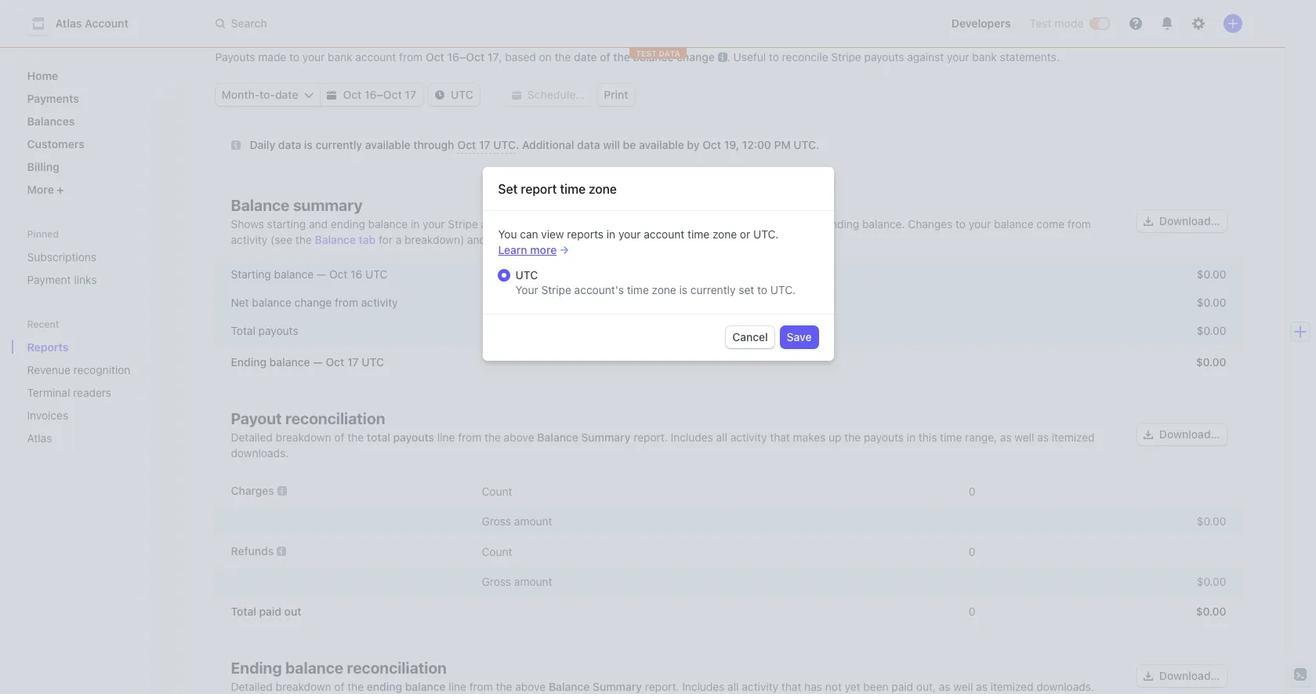 Task type: describe. For each thing, give the bounding box(es) containing it.
to right more
[[559, 233, 569, 246]]

balance inside the ending balance reconciliation detailed breakdown of the ending balance line from the above balance summary report. includes all activity that has not yet been paid out, as well as itemized downloads.
[[549, 680, 590, 693]]

customers link
[[21, 131, 171, 157]]

charges
[[231, 484, 274, 497]]

developers link
[[946, 11, 1018, 36]]

balances
[[27, 115, 75, 128]]

balance link
[[215, 12, 266, 37]]

1 horizontal spatial –
[[460, 50, 466, 64]]

developers
[[952, 16, 1011, 30]]

that inside report. includes all activity that makes up the payouts in this time range, as well as itemized downloads.
[[770, 431, 791, 444]]

you
[[498, 227, 517, 241]]

your right changes
[[969, 217, 992, 231]]

pinned navigation links element
[[21, 227, 171, 293]]

home
[[27, 69, 58, 82]]

payouts made to your bank account from oct 16 – oct 17 , based on the
[[215, 50, 571, 64]]

atlas account button
[[27, 13, 144, 35]]

atlas for atlas account
[[55, 16, 82, 30]]

starting inside the shows starting and ending balance in your stripe account. starting balance is the sum of your available balance and pending balance. changes to your balance come from activity (see the
[[528, 217, 568, 231]]

$0.00 for row containing starting balance —
[[1198, 267, 1227, 281]]

utc left additional
[[494, 138, 516, 151]]

above inside the ending balance reconciliation detailed breakdown of the ending balance line from the above balance summary report. includes all activity that has not yet been paid out, as well as itemized downloads.
[[516, 680, 546, 693]]

payments
[[27, 92, 79, 105]]

0 vertical spatial summary
[[582, 431, 631, 444]]

schedule…
[[528, 88, 585, 101]]

1 horizontal spatial available
[[639, 138, 685, 151]]

2 gross from the top
[[482, 575, 512, 588]]

on
[[539, 50, 552, 64]]

1 breakdown from the top
[[276, 431, 332, 444]]

account.
[[481, 217, 525, 231]]

your right made
[[303, 50, 325, 64]]

$0.00 for fourth row from the bottom
[[1198, 515, 1227, 528]]

1 amount from the top
[[514, 515, 553, 528]]

atlas link
[[21, 425, 149, 451]]

additional
[[522, 138, 575, 151]]

8 row from the top
[[215, 569, 1243, 595]]

detailed breakdown of the total payouts line from the above balance summary
[[231, 431, 631, 444]]

0 horizontal spatial bank
[[328, 50, 353, 64]]

line inside the ending balance reconciliation detailed breakdown of the ending balance line from the above balance summary report. includes all activity that has not yet been paid out, as well as itemized downloads.
[[449, 680, 467, 693]]

links
[[74, 273, 97, 286]]

17 inside row
[[347, 355, 359, 369]]

activity inside the ending balance reconciliation detailed breakdown of the ending balance line from the above balance summary report. includes all activity that has not yet been paid out, as well as itemized downloads.
[[742, 680, 779, 693]]

account's
[[575, 283, 624, 296]]

of inside the shows starting and ending balance in your stripe account. starting balance is the sum of your available balance and pending balance. changes to your balance come from activity (see the
[[669, 217, 679, 231]]

invoices
[[27, 409, 68, 422]]

set
[[498, 182, 518, 196]]

row containing charges
[[215, 474, 1243, 508]]

based
[[505, 50, 536, 64]]

is inside the shows starting and ending balance in your stripe account. starting balance is the sum of your available balance and pending balance. changes to your balance come from activity (see the
[[614, 217, 622, 231]]

itemized inside report. includes all activity that makes up the payouts in this time range, as well as itemized downloads.
[[1052, 431, 1095, 444]]

set report time zone
[[498, 182, 617, 196]]

Search search field
[[206, 9, 648, 38]]

0 vertical spatial utc.
[[794, 138, 820, 151]]

to right made
[[289, 50, 300, 64]]

the inside report. includes all activity that makes up the payouts in this time range, as well as itemized downloads.
[[845, 431, 861, 444]]

1 $0.00 cell from the top
[[984, 515, 1227, 528]]

time inside report. includes all activity that makes up the payouts in this time range, as well as itemized downloads.
[[941, 431, 963, 444]]

0 cell for gross amount
[[733, 540, 976, 562]]

12:00
[[742, 138, 772, 151]]

ending for ending balance —
[[231, 355, 267, 369]]

2 $0.00 cell from the top
[[984, 575, 1227, 588]]

reports link
[[21, 334, 149, 360]]

all inside the ending balance reconciliation detailed breakdown of the ending balance line from the above balance summary report. includes all activity that has not yet been paid out, as well as itemized downloads.
[[728, 680, 739, 693]]

6 row from the top
[[215, 508, 1243, 534]]

come
[[1037, 217, 1065, 231]]

3 download… from the top
[[1160, 669, 1221, 682]]

0 horizontal spatial and
[[309, 217, 328, 231]]

is inside utc your stripe account's time zone is currently set to utc.
[[680, 283, 688, 296]]

report
[[521, 182, 557, 196]]

through
[[414, 138, 455, 151]]

1 data from the left
[[278, 138, 301, 151]]

net
[[231, 296, 249, 309]]

row containing total payouts
[[215, 317, 1243, 345]]

a
[[396, 233, 402, 246]]

starting balance — oct 16 utc
[[231, 267, 388, 281]]

0 vertical spatial stripe
[[832, 50, 862, 64]]

data
[[659, 49, 681, 58]]

2 horizontal spatial and
[[797, 217, 816, 231]]

revenue recognition
[[27, 363, 131, 376]]

statements.
[[1001, 50, 1060, 64]]

customers
[[27, 137, 85, 151]]

your up the below).
[[682, 217, 704, 231]]

refunds
[[231, 544, 274, 558]]

daily
[[250, 138, 275, 151]]

currently inside utc your stripe account's time zone is currently set to utc.
[[691, 283, 736, 296]]

learn more link
[[498, 242, 569, 258]]

to inside utc your stripe account's time zone is currently set to utc.
[[758, 283, 768, 296]]

atlas for atlas
[[27, 431, 52, 445]]

set
[[739, 283, 755, 296]]

starting inside row
[[231, 267, 271, 281]]

row containing ending balance —
[[215, 345, 1243, 380]]

schedule… button
[[506, 84, 592, 106]]

1 detailed from the top
[[231, 431, 273, 444]]

be
[[623, 138, 636, 151]]

will
[[603, 138, 620, 151]]

0 vertical spatial account
[[356, 50, 396, 64]]

svg image for payout reconciliation
[[1144, 430, 1154, 439]]

0 horizontal spatial –
[[377, 88, 383, 101]]

balance for balance tab for a breakdown) and from payouts to your bank (detailed below).
[[315, 233, 356, 246]]

,
[[499, 50, 502, 64]]

month-to-date button
[[215, 84, 320, 106]]

download… for balance summary
[[1160, 214, 1221, 227]]

daily data is currently available through oct 17 utc . additional data will be available by oct 19, 12:00 pm utc.
[[250, 138, 820, 151]]

your
[[516, 283, 539, 296]]

time right 'report'
[[560, 182, 586, 196]]

utc your stripe account's time zone is currently set to utc.
[[516, 268, 796, 296]]

0 vertical spatial .
[[728, 50, 731, 64]]

0 vertical spatial line
[[438, 431, 455, 444]]

balances link
[[21, 108, 171, 134]]

from inside row
[[335, 296, 359, 309]]

total for balance summary
[[231, 324, 256, 337]]

cancel button
[[727, 326, 775, 348]]

1 horizontal spatial and
[[468, 233, 486, 246]]

pinned element
[[21, 244, 171, 293]]

ending balance — oct 17 utc
[[231, 355, 384, 369]]

balance tab for a breakdown) and from payouts to your bank (detailed below).
[[315, 233, 710, 246]]

row containing refunds
[[215, 534, 1243, 569]]

payout
[[231, 409, 282, 427]]

0 horizontal spatial available
[[365, 138, 411, 151]]

0 vertical spatial reconciliation
[[286, 409, 385, 427]]

of inside the ending balance reconciliation detailed breakdown of the ending balance line from the above balance summary report. includes all activity that has not yet been paid out, as well as itemized downloads.
[[334, 680, 345, 693]]

your up breakdown)
[[423, 217, 445, 231]]

test
[[636, 49, 657, 58]]

1 horizontal spatial date
[[574, 50, 597, 64]]

count for refunds
[[482, 545, 513, 558]]

been
[[864, 680, 889, 693]]

payouts inside report. includes all activity that makes up the payouts in this time range, as well as itemized downloads.
[[864, 431, 904, 444]]

total for payout reconciliation
[[231, 605, 256, 618]]

balance.
[[863, 217, 906, 231]]

total payouts
[[231, 324, 299, 337]]

svg image for download…
[[1144, 671, 1154, 681]]

2 amount from the top
[[514, 575, 553, 588]]

total paid out
[[231, 605, 302, 618]]

balance for balance
[[215, 16, 256, 29]]

net balance change from activity
[[231, 296, 398, 309]]

download… for payout reconciliation
[[1160, 427, 1221, 441]]

svg image for month-to-date
[[305, 90, 314, 100]]

utc button
[[429, 84, 480, 106]]

3 download… button from the top
[[1138, 665, 1227, 687]]

row containing total paid out
[[215, 595, 1243, 629]]

report. inside the ending balance reconciliation detailed breakdown of the ending balance line from the above balance summary report. includes all activity that has not yet been paid out, as well as itemized downloads.
[[645, 680, 680, 693]]

time inside utc your stripe account's time zone is currently set to utc.
[[627, 283, 649, 296]]

grid for payout reconciliation
[[215, 474, 1243, 629]]

activity inside row
[[361, 296, 398, 309]]

reconciliation inside the ending balance reconciliation detailed breakdown of the ending balance line from the above balance summary report. includes all activity that has not yet been paid out, as well as itemized downloads.
[[347, 659, 447, 677]]

ending balance reconciliation detailed breakdown of the ending balance line from the above balance summary report. includes all activity that has not yet been paid out, as well as itemized downloads.
[[231, 659, 1095, 693]]

account inside "you can view reports in your account time zone or utc. learn more"
[[644, 227, 685, 241]]

1 horizontal spatial bank
[[597, 233, 622, 246]]

readers
[[73, 386, 111, 399]]

0 vertical spatial currently
[[316, 138, 363, 151]]

row containing net balance change from activity
[[215, 289, 1243, 317]]

payouts
[[215, 50, 255, 64]]

recent element
[[11, 334, 184, 451]]

range,
[[966, 431, 998, 444]]

payments link
[[21, 85, 171, 111]]

downloads. inside report. includes all activity that makes up the payouts in this time range, as well as itemized downloads.
[[231, 446, 289, 460]]

more button
[[21, 176, 171, 202]]

payment
[[27, 273, 71, 286]]

ending inside the shows starting and ending balance in your stripe account. starting balance is the sum of your available balance and pending balance. changes to your balance come from activity (see the
[[331, 217, 365, 231]]

reports
[[567, 227, 604, 241]]

date inside popup button
[[275, 88, 298, 101]]

this
[[919, 431, 938, 444]]

makes
[[793, 431, 826, 444]]

paid inside row
[[259, 605, 282, 618]]

out,
[[917, 680, 937, 693]]

payment links
[[27, 273, 97, 286]]

$0.00 for row containing ending balance —
[[1197, 355, 1227, 369]]

billing link
[[21, 154, 171, 180]]

well inside the ending balance reconciliation detailed breakdown of the ending balance line from the above balance summary report. includes all activity that has not yet been paid out, as well as itemized downloads.
[[954, 680, 974, 693]]

2 gross amount from the top
[[482, 575, 553, 588]]

atlas account
[[55, 16, 129, 30]]

recent
[[27, 318, 59, 330]]

— for starting balance —
[[317, 267, 326, 281]]

balance tab link
[[315, 233, 376, 246]]



Task type: locate. For each thing, give the bounding box(es) containing it.
atlas left account
[[55, 16, 82, 30]]

2 vertical spatial utc.
[[771, 283, 796, 296]]

svg image inside schedule… button
[[512, 90, 521, 100]]

bank down developers link at right top
[[973, 50, 998, 64]]

1 vertical spatial gross amount
[[482, 575, 553, 588]]

not
[[826, 680, 842, 693]]

2 vertical spatial 0
[[969, 605, 976, 618]]

0 vertical spatial gross
[[482, 515, 512, 528]]

more
[[27, 183, 57, 196]]

revenue recognition link
[[21, 357, 149, 383]]

1 vertical spatial 0 cell
[[733, 540, 976, 562]]

0 vertical spatial well
[[1015, 431, 1035, 444]]

summary inside the ending balance reconciliation detailed breakdown of the ending balance line from the above balance summary report. includes all activity that has not yet been paid out, as well as itemized downloads.
[[593, 680, 642, 693]]

0 horizontal spatial is
[[304, 138, 313, 151]]

16 up utc button
[[448, 50, 460, 64]]

– left ,
[[460, 50, 466, 64]]

0 vertical spatial ending
[[231, 355, 267, 369]]

utc. for utc your stripe account's time zone is currently set to utc.
[[771, 283, 796, 296]]

in inside the shows starting and ending balance in your stripe account. starting balance is the sum of your available balance and pending balance. changes to your balance come from activity (see the
[[411, 217, 420, 231]]

change down starting balance — oct 16 utc
[[295, 296, 332, 309]]

to right changes
[[956, 217, 966, 231]]

1 vertical spatial zone
[[713, 227, 737, 241]]

downloads.
[[231, 446, 289, 460], [1037, 680, 1095, 693]]

svg image
[[305, 90, 314, 100], [327, 90, 337, 100], [435, 90, 445, 100], [231, 140, 240, 150], [1144, 671, 1154, 681]]

detailed inside the ending balance reconciliation detailed breakdown of the ending balance line from the above balance summary report. includes all activity that has not yet been paid out, as well as itemized downloads.
[[231, 680, 273, 693]]

0 vertical spatial svg image
[[512, 90, 521, 100]]

report. inside report. includes all activity that makes up the payouts in this time range, as well as itemized downloads.
[[634, 431, 668, 444]]

1 horizontal spatial atlas
[[55, 16, 82, 30]]

1 total from the top
[[231, 324, 256, 337]]

0 horizontal spatial downloads.
[[231, 446, 289, 460]]

1 vertical spatial is
[[614, 217, 622, 231]]

0 horizontal spatial change
[[295, 296, 332, 309]]

svg image inside utc button
[[435, 90, 445, 100]]

download… button
[[1138, 210, 1227, 232], [1138, 424, 1227, 446], [1138, 665, 1227, 687]]

1 vertical spatial .
[[516, 138, 519, 151]]

1 vertical spatial amount
[[514, 575, 553, 588]]

2 horizontal spatial bank
[[973, 50, 998, 64]]

$0.00
[[1198, 267, 1227, 281], [1198, 296, 1227, 309], [1198, 324, 1227, 337], [1197, 355, 1227, 369], [1198, 515, 1227, 528], [1198, 575, 1227, 588], [1197, 605, 1227, 618]]

0 horizontal spatial stripe
[[448, 217, 478, 231]]

2 breakdown from the top
[[276, 680, 332, 693]]

made
[[258, 50, 287, 64]]

0 vertical spatial atlas
[[55, 16, 82, 30]]

1 horizontal spatial 16
[[365, 88, 377, 101]]

summary
[[582, 431, 631, 444], [593, 680, 642, 693]]

0 vertical spatial 0
[[969, 484, 976, 498]]

well right out,
[[954, 680, 974, 693]]

learn
[[498, 243, 528, 256]]

2 ending from the top
[[231, 659, 282, 677]]

terminal
[[27, 386, 70, 399]]

from
[[399, 50, 423, 64], [1068, 217, 1092, 231], [489, 233, 513, 246], [335, 296, 359, 309], [458, 431, 482, 444], [470, 680, 493, 693]]

stripe right reconcile
[[832, 50, 862, 64]]

utc. inside "you can view reports in your account time zone or utc. learn more"
[[754, 227, 779, 241]]

3 0 from the top
[[969, 605, 976, 618]]

stripe inside utc your stripe account's time zone is currently set to utc.
[[542, 283, 572, 296]]

0 vertical spatial that
[[770, 431, 791, 444]]

payout reconciliation
[[231, 409, 385, 427]]

17 left based
[[488, 50, 499, 64]]

1 horizontal spatial downloads.
[[1037, 680, 1095, 693]]

payouts
[[865, 50, 905, 64], [516, 233, 556, 246], [259, 324, 299, 337], [393, 431, 435, 444], [864, 431, 904, 444]]

0
[[969, 484, 976, 498], [969, 545, 976, 558], [969, 605, 976, 618]]

includes inside the ending balance reconciliation detailed breakdown of the ending balance line from the above balance summary report. includes all activity that has not yet been paid out, as well as itemized downloads.
[[683, 680, 725, 693]]

0 vertical spatial 16
[[448, 50, 460, 64]]

gross
[[482, 515, 512, 528], [482, 575, 512, 588]]

1 vertical spatial detailed
[[231, 680, 273, 693]]

2 vertical spatial svg image
[[1144, 430, 1154, 439]]

1 count from the top
[[482, 484, 513, 498]]

report. includes all activity that makes up the payouts in this time range, as well as itemized downloads.
[[231, 431, 1095, 460]]

grid containing starting balance —
[[215, 260, 1243, 380]]

0 vertical spatial change
[[677, 50, 715, 64]]

2 data from the left
[[577, 138, 600, 151]]

2 row from the top
[[215, 289, 1243, 317]]

2 download… button from the top
[[1138, 424, 1227, 446]]

0 vertical spatial report.
[[634, 431, 668, 444]]

your left sum
[[619, 227, 641, 241]]

1 cell from the left
[[231, 575, 474, 588]]

date down made
[[275, 88, 298, 101]]

revenue
[[27, 363, 71, 376]]

ending inside row
[[231, 355, 267, 369]]

account
[[356, 50, 396, 64], [644, 227, 685, 241]]

is right daily
[[304, 138, 313, 151]]

paid inside the ending balance reconciliation detailed breakdown of the ending balance line from the above balance summary report. includes all activity that has not yet been paid out, as well as itemized downloads.
[[892, 680, 914, 693]]

stripe up breakdown)
[[448, 217, 478, 231]]

5 row from the top
[[215, 474, 1243, 508]]

report.
[[634, 431, 668, 444], [645, 680, 680, 693]]

includes
[[671, 431, 714, 444], [683, 680, 725, 693]]

utc. inside utc your stripe account's time zone is currently set to utc.
[[771, 283, 796, 296]]

1 ending from the top
[[231, 355, 267, 369]]

recent navigation links element
[[11, 318, 184, 451]]

2 horizontal spatial stripe
[[832, 50, 862, 64]]

0 horizontal spatial zone
[[589, 182, 617, 196]]

0 horizontal spatial date
[[275, 88, 298, 101]]

starting up net
[[231, 267, 271, 281]]

the
[[555, 50, 571, 64], [614, 50, 631, 64], [625, 217, 642, 231], [296, 233, 312, 246], [348, 431, 364, 444], [485, 431, 501, 444], [845, 431, 861, 444], [348, 680, 364, 693], [496, 680, 513, 693]]

breakdown inside the ending balance reconciliation detailed breakdown of the ending balance line from the above balance summary report. includes all activity that has not yet been paid out, as well as itemized downloads.
[[276, 680, 332, 693]]

up
[[829, 431, 842, 444]]

1 vertical spatial ending
[[231, 659, 282, 677]]

for
[[379, 233, 393, 246]]

stripe right the your
[[542, 283, 572, 296]]

2 0 cell from the top
[[733, 540, 976, 562]]

9 row from the top
[[215, 595, 1243, 629]]

. left additional
[[516, 138, 519, 151]]

activity inside report. includes all activity that makes up the payouts in this time range, as well as itemized downloads.
[[731, 431, 768, 444]]

1 vertical spatial line
[[449, 680, 467, 693]]

1 vertical spatial starting
[[231, 267, 271, 281]]

available inside the shows starting and ending balance in your stripe account. starting balance is the sum of your available balance and pending balance. changes to your balance come from activity (see the
[[707, 217, 751, 231]]

cancel
[[733, 330, 768, 343]]

detailed down total paid out
[[231, 680, 273, 693]]

— up net balance change from activity
[[317, 267, 326, 281]]

ending inside the ending balance reconciliation detailed breakdown of the ending balance line from the above balance summary report. includes all activity that has not yet been paid out, as well as itemized downloads.
[[367, 680, 402, 693]]

total
[[367, 431, 391, 444]]

cell
[[231, 575, 474, 588], [733, 575, 976, 588]]

2 detailed from the top
[[231, 680, 273, 693]]

1 vertical spatial itemized
[[991, 680, 1034, 693]]

includes inside report. includes all activity that makes up the payouts in this time range, as well as itemized downloads.
[[671, 431, 714, 444]]

— up 'payout reconciliation'
[[313, 355, 323, 369]]

search
[[231, 16, 267, 30]]

activity left makes
[[731, 431, 768, 444]]

1 grid from the top
[[215, 260, 1243, 380]]

$0.00 for row containing net balance change from activity
[[1198, 296, 1227, 309]]

1 gross from the top
[[482, 515, 512, 528]]

available up the below).
[[707, 217, 751, 231]]

zone down '(detailed'
[[652, 283, 677, 296]]

16 down tab
[[351, 267, 363, 281]]

to right 'useful' at the top of the page
[[769, 50, 780, 64]]

well inside report. includes all activity that makes up the payouts in this time range, as well as itemized downloads.
[[1015, 431, 1035, 444]]

your inside "you can view reports in your account time zone or utc. learn more"
[[619, 227, 641, 241]]

billing
[[27, 160, 59, 173]]

time right account's
[[627, 283, 649, 296]]

1 download… button from the top
[[1138, 210, 1227, 232]]

that left makes
[[770, 431, 791, 444]]

time right sum
[[688, 227, 710, 241]]

2 horizontal spatial zone
[[713, 227, 737, 241]]

utc. right or
[[754, 227, 779, 241]]

starting up more
[[528, 217, 568, 231]]

1 row from the top
[[215, 260, 1243, 289]]

1 vertical spatial downloads.
[[1037, 680, 1095, 693]]

1 vertical spatial includes
[[683, 680, 725, 693]]

1 vertical spatial 16
[[365, 88, 377, 101]]

– down the payouts made to your bank account from oct 16 – oct 17 , based on the
[[377, 88, 383, 101]]

starting
[[528, 217, 568, 231], [231, 267, 271, 281]]

pending
[[819, 217, 860, 231]]

0 vertical spatial starting
[[528, 217, 568, 231]]

sum
[[645, 217, 666, 231]]

17 down net balance change from activity
[[347, 355, 359, 369]]

print
[[604, 88, 629, 101]]

0 vertical spatial is
[[304, 138, 313, 151]]

16 down the payouts made to your bank account from oct 16 – oct 17 , based on the
[[365, 88, 377, 101]]

0 horizontal spatial paid
[[259, 605, 282, 618]]

tab
[[359, 233, 376, 246]]

0 vertical spatial count
[[482, 484, 513, 498]]

or
[[740, 227, 751, 241]]

zone down will on the left
[[589, 182, 617, 196]]

core navigation links element
[[21, 63, 171, 202]]

1 vertical spatial paid
[[892, 680, 914, 693]]

utc. right the pm
[[794, 138, 820, 151]]

svg image inside month-to-date popup button
[[305, 90, 314, 100]]

2 0 from the top
[[969, 545, 976, 558]]

0 vertical spatial ending
[[331, 217, 365, 231]]

well right the range,
[[1015, 431, 1035, 444]]

can
[[520, 227, 539, 241]]

utc inside button
[[451, 88, 474, 101]]

home link
[[21, 63, 171, 89]]

1 vertical spatial above
[[516, 680, 546, 693]]

0 horizontal spatial 16
[[351, 267, 363, 281]]

change inside row
[[295, 296, 332, 309]]

svg image
[[512, 90, 521, 100], [1144, 217, 1154, 226], [1144, 430, 1154, 439]]

1 vertical spatial svg image
[[1144, 217, 1154, 226]]

time inside "you can view reports in your account time zone or utc. learn more"
[[688, 227, 710, 241]]

17 down the payouts made to your bank account from oct 16 – oct 17 , based on the
[[405, 88, 416, 101]]

your right view
[[572, 233, 594, 246]]

breakdown down out
[[276, 680, 332, 693]]

0 horizontal spatial all
[[717, 431, 728, 444]]

0 horizontal spatial account
[[356, 50, 396, 64]]

1 vertical spatial breakdown
[[276, 680, 332, 693]]

1 vertical spatial 0
[[969, 545, 976, 558]]

data left will on the left
[[577, 138, 600, 151]]

grid containing charges
[[215, 474, 1243, 629]]

1 vertical spatial download… button
[[1138, 424, 1227, 446]]

mode
[[1055, 16, 1084, 30]]

ending
[[231, 355, 267, 369], [231, 659, 282, 677]]

stripe inside the shows starting and ending balance in your stripe account. starting balance is the sum of your available balance and pending balance. changes to your balance come from activity (see the
[[448, 217, 478, 231]]

test mode
[[1030, 16, 1084, 30]]

month-to-date
[[222, 88, 298, 101]]

in
[[411, 217, 420, 231], [607, 227, 616, 241], [907, 431, 916, 444]]

2 cell from the left
[[733, 575, 976, 588]]

out
[[284, 605, 302, 618]]

1 horizontal spatial paid
[[892, 680, 914, 693]]

from inside the ending balance reconciliation detailed breakdown of the ending balance line from the above balance summary report. includes all activity that has not yet been paid out, as well as itemized downloads.
[[470, 680, 493, 693]]

0 horizontal spatial itemized
[[991, 680, 1034, 693]]

.
[[728, 50, 731, 64], [516, 138, 519, 151]]

1 vertical spatial currently
[[691, 283, 736, 296]]

1 vertical spatial count
[[482, 545, 513, 558]]

from inside the shows starting and ending balance in your stripe account. starting balance is the sum of your available balance and pending balance. changes to your balance come from activity (see the
[[1068, 217, 1092, 231]]

utc down tab
[[366, 267, 388, 281]]

0 horizontal spatial well
[[954, 680, 974, 693]]

utc inside utc your stripe account's time zone is currently set to utc.
[[516, 268, 538, 281]]

in inside "you can view reports in your account time zone or utc. learn more"
[[607, 227, 616, 241]]

2 horizontal spatial available
[[707, 217, 751, 231]]

1 vertical spatial stripe
[[448, 217, 478, 231]]

0 vertical spatial grid
[[215, 260, 1243, 380]]

1 vertical spatial ending
[[367, 680, 402, 693]]

to
[[289, 50, 300, 64], [769, 50, 780, 64], [956, 217, 966, 231], [559, 233, 569, 246], [758, 283, 768, 296]]

1 horizontal spatial .
[[728, 50, 731, 64]]

your right the "against"
[[948, 50, 970, 64]]

0 vertical spatial 0 cell
[[733, 480, 976, 502]]

4 row from the top
[[215, 345, 1243, 380]]

download… button for balance summary
[[1138, 210, 1227, 232]]

to right set at the top of the page
[[758, 283, 768, 296]]

1 horizontal spatial well
[[1015, 431, 1035, 444]]

7 row from the top
[[215, 534, 1243, 569]]

0 horizontal spatial data
[[278, 138, 301, 151]]

total down net
[[231, 324, 256, 337]]

paid left out
[[259, 605, 282, 618]]

more
[[530, 243, 557, 256]]

below).
[[673, 233, 710, 246]]

0 vertical spatial download…
[[1160, 214, 1221, 227]]

activity
[[231, 233, 268, 246], [361, 296, 398, 309], [731, 431, 768, 444], [742, 680, 779, 693]]

1 download… from the top
[[1160, 214, 1221, 227]]

atlas down invoices
[[27, 431, 52, 445]]

useful
[[734, 50, 766, 64]]

0 vertical spatial zone
[[589, 182, 617, 196]]

row
[[215, 260, 1243, 289], [215, 289, 1243, 317], [215, 317, 1243, 345], [215, 345, 1243, 380], [215, 474, 1243, 508], [215, 508, 1243, 534], [215, 534, 1243, 569], [215, 569, 1243, 595], [215, 595, 1243, 629]]

download… button for payout reconciliation
[[1138, 424, 1227, 446]]

available left through
[[365, 138, 411, 151]]

by
[[687, 138, 700, 151]]

2 count from the top
[[482, 545, 513, 558]]

2 grid from the top
[[215, 474, 1243, 629]]

row containing starting balance —
[[215, 260, 1243, 289]]

grid
[[215, 260, 1243, 380], [215, 474, 1243, 629]]

(detailed
[[625, 233, 670, 246]]

utc up through
[[451, 88, 474, 101]]

is right reports
[[614, 217, 622, 231]]

pinned
[[27, 228, 59, 240]]

atlas inside recent element
[[27, 431, 52, 445]]

paid left out,
[[892, 680, 914, 693]]

time right this at the right bottom of the page
[[941, 431, 963, 444]]

bank left '(detailed'
[[597, 233, 622, 246]]

activity down the for
[[361, 296, 398, 309]]

0 vertical spatial itemized
[[1052, 431, 1095, 444]]

data
[[278, 138, 301, 151], [577, 138, 600, 151]]

balance summary
[[231, 196, 363, 214]]

utc. for you can view reports in your account time zone or utc. learn more
[[754, 227, 779, 241]]

to-
[[260, 88, 275, 101]]

test
[[1030, 16, 1052, 30]]

and left pending
[[797, 217, 816, 231]]

1 0 cell from the top
[[733, 480, 976, 502]]

date of the balance change
[[574, 50, 715, 64]]

currently left set at the top of the page
[[691, 283, 736, 296]]

17 right through
[[479, 138, 491, 151]]

utc up the your
[[516, 268, 538, 281]]

0 cell
[[733, 480, 976, 502], [733, 540, 976, 562]]

0 vertical spatial above
[[504, 431, 535, 444]]

to inside the shows starting and ending balance in your stripe account. starting balance is the sum of your available balance and pending balance. changes to your balance come from activity (see the
[[956, 217, 966, 231]]

bank up oct 16 – oct 17
[[328, 50, 353, 64]]

utc up total
[[362, 355, 384, 369]]

$0.00 cell
[[984, 515, 1227, 528], [984, 575, 1227, 588]]

$0.00 for row containing total payouts
[[1198, 324, 1227, 337]]

— for ending balance —
[[313, 355, 323, 369]]

1 0 from the top
[[969, 484, 976, 498]]

date
[[574, 50, 597, 64], [275, 88, 298, 101]]

currently up summary
[[316, 138, 363, 151]]

ending down total paid out
[[231, 659, 282, 677]]

zone left or
[[713, 227, 737, 241]]

1 vertical spatial reconciliation
[[347, 659, 447, 677]]

1 vertical spatial download…
[[1160, 427, 1221, 441]]

1 vertical spatial grid
[[215, 474, 1243, 629]]

1 horizontal spatial is
[[614, 217, 622, 231]]

0 horizontal spatial .
[[516, 138, 519, 151]]

0 vertical spatial breakdown
[[276, 431, 332, 444]]

is down the below).
[[680, 283, 688, 296]]

zone
[[589, 182, 617, 196], [713, 227, 737, 241], [652, 283, 677, 296]]

0 for $0.00
[[969, 484, 976, 498]]

2 horizontal spatial is
[[680, 283, 688, 296]]

date right on
[[574, 50, 597, 64]]

all inside report. includes all activity that makes up the payouts in this time range, as well as itemized downloads.
[[717, 431, 728, 444]]

and down summary
[[309, 217, 328, 231]]

summary
[[293, 196, 363, 214]]

terminal readers
[[27, 386, 111, 399]]

breakdown down 'payout reconciliation'
[[276, 431, 332, 444]]

test data
[[636, 49, 681, 58]]

in up breakdown)
[[411, 217, 420, 231]]

2 download… from the top
[[1160, 427, 1221, 441]]

available left by
[[639, 138, 685, 151]]

reports
[[27, 340, 69, 354]]

1 horizontal spatial zone
[[652, 283, 677, 296]]

change right test
[[677, 50, 715, 64]]

activity left has
[[742, 680, 779, 693]]

2 total from the top
[[231, 605, 256, 618]]

0 horizontal spatial ending
[[331, 217, 365, 231]]

account
[[85, 16, 129, 30]]

data right daily
[[278, 138, 301, 151]]

downloads. inside the ending balance reconciliation detailed breakdown of the ending balance line from the above balance summary report. includes all activity that has not yet been paid out, as well as itemized downloads.
[[1037, 680, 1095, 693]]

balance for balance summary
[[231, 196, 290, 214]]

1 vertical spatial —
[[313, 355, 323, 369]]

svg image inside download… button
[[1144, 671, 1154, 681]]

that inside the ending balance reconciliation detailed breakdown of the ending balance line from the above balance summary report. includes all activity that has not yet been paid out, as well as itemized downloads.
[[782, 680, 802, 693]]

itemized
[[1052, 431, 1095, 444], [991, 680, 1034, 693]]

available
[[365, 138, 411, 151], [639, 138, 685, 151], [707, 217, 751, 231]]

in inside report. includes all activity that makes up the payouts in this time range, as well as itemized downloads.
[[907, 431, 916, 444]]

1 horizontal spatial change
[[677, 50, 715, 64]]

2 vertical spatial is
[[680, 283, 688, 296]]

2 vertical spatial zone
[[652, 283, 677, 296]]

in right reports
[[607, 227, 616, 241]]

that left has
[[782, 680, 802, 693]]

in left this at the right bottom of the page
[[907, 431, 916, 444]]

bank
[[328, 50, 353, 64], [973, 50, 998, 64], [597, 233, 622, 246]]

save button
[[781, 326, 818, 348]]

total left out
[[231, 605, 256, 618]]

svg image for utc
[[435, 90, 445, 100]]

3 row from the top
[[215, 317, 1243, 345]]

detailed down the payout
[[231, 431, 273, 444]]

16 inside row
[[351, 267, 363, 281]]

grid for balance summary
[[215, 260, 1243, 380]]

and down account.
[[468, 233, 486, 246]]

0 vertical spatial amount
[[514, 515, 553, 528]]

1 vertical spatial summary
[[593, 680, 642, 693]]

invoices link
[[21, 402, 149, 428]]

. left 'useful' at the top of the page
[[728, 50, 731, 64]]

1 vertical spatial all
[[728, 680, 739, 693]]

reconcile
[[783, 50, 829, 64]]

1 horizontal spatial stripe
[[542, 283, 572, 296]]

payouts inside row
[[259, 324, 299, 337]]

zone inside utc your stripe account's time zone is currently set to utc.
[[652, 283, 677, 296]]

ending down total payouts
[[231, 355, 267, 369]]

1 vertical spatial report.
[[645, 680, 680, 693]]

zone inside "you can view reports in your account time zone or utc. learn more"
[[713, 227, 737, 241]]

ending inside the ending balance reconciliation detailed breakdown of the ending balance line from the above balance summary report. includes all activity that has not yet been paid out, as well as itemized downloads.
[[231, 659, 282, 677]]

view
[[541, 227, 564, 241]]

0 vertical spatial download… button
[[1138, 210, 1227, 232]]

activity inside the shows starting and ending balance in your stripe account. starting balance is the sum of your available balance and pending balance. changes to your balance come from activity (see the
[[231, 233, 268, 246]]

0 vertical spatial —
[[317, 267, 326, 281]]

2 horizontal spatial 16
[[448, 50, 460, 64]]

shows
[[231, 217, 264, 231]]

itemized inside the ending balance reconciliation detailed breakdown of the ending balance line from the above balance summary report. includes all activity that has not yet been paid out, as well as itemized downloads.
[[991, 680, 1034, 693]]

count for charges
[[482, 484, 513, 498]]

1 vertical spatial $0.00 cell
[[984, 575, 1227, 588]]

well
[[1015, 431, 1035, 444], [954, 680, 974, 693]]

0 for gross amount
[[969, 545, 976, 558]]

ending for ending balance reconciliation
[[231, 659, 282, 677]]

svg image for balance summary
[[1144, 217, 1154, 226]]

utc. right set at the top of the page
[[771, 283, 796, 296]]

terminal readers link
[[21, 380, 149, 406]]

0 cell for $0.00
[[733, 480, 976, 502]]

1 vertical spatial atlas
[[27, 431, 52, 445]]

ending
[[331, 217, 365, 231], [367, 680, 402, 693]]

atlas inside button
[[55, 16, 82, 30]]

1 horizontal spatial data
[[577, 138, 600, 151]]

print button
[[598, 84, 635, 106]]

activity down shows
[[231, 233, 268, 246]]

1 gross amount from the top
[[482, 515, 553, 528]]

(see
[[271, 233, 293, 246]]



Task type: vqa. For each thing, say whether or not it's contained in the screenshot.
"Clear history" Icon
no



